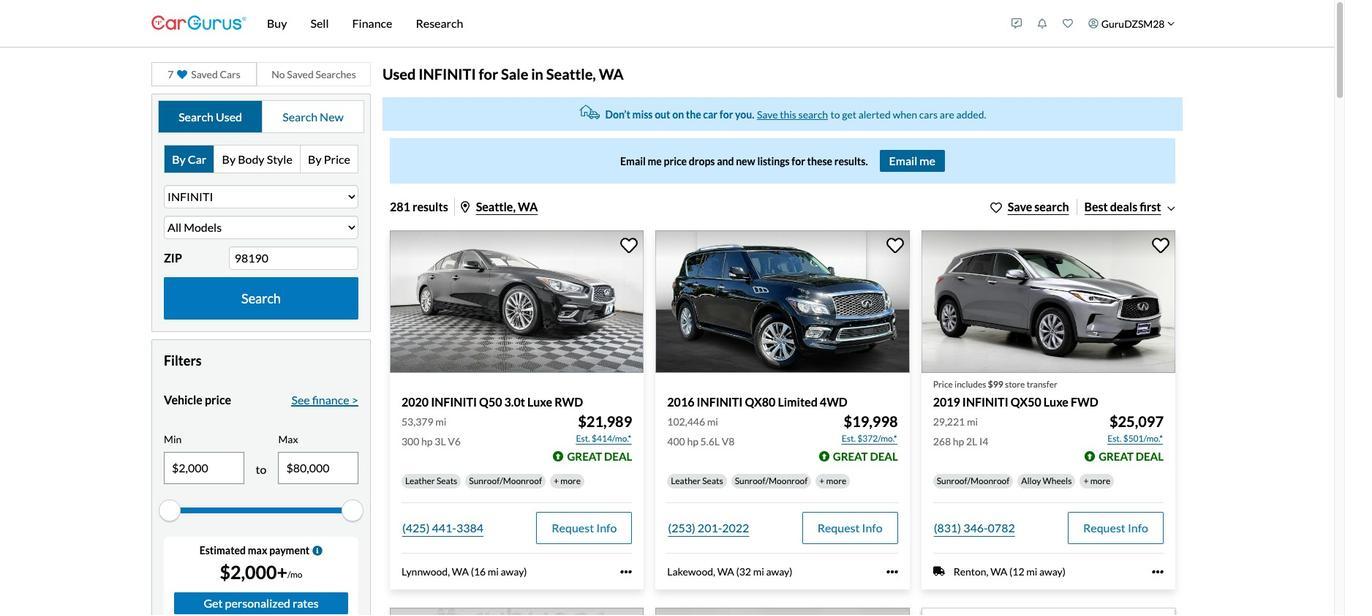 Task type: locate. For each thing, give the bounding box(es) containing it.
car
[[188, 152, 207, 166]]

wa up don't
[[599, 65, 624, 83]]

102,446
[[668, 415, 705, 428]]

seattle, right map marker alt "image"
[[476, 200, 516, 214]]

1 saved from the left
[[191, 68, 218, 80]]

0 horizontal spatial info
[[597, 521, 617, 535]]

1 horizontal spatial away)
[[766, 565, 793, 578]]

281 results
[[390, 200, 448, 214]]

request info for $19,998
[[818, 521, 883, 535]]

0 vertical spatial price
[[664, 155, 687, 167]]

great deal down the est. $372/mo.* button at the bottom right of the page
[[833, 450, 898, 463]]

get personalized rates
[[204, 596, 319, 610]]

infiniti for used
[[419, 65, 476, 83]]

seattle, wa
[[476, 200, 538, 214]]

ZIP telephone field
[[229, 247, 359, 270]]

deal for $19,998
[[870, 450, 898, 463]]

infiniti down research dropdown button
[[419, 65, 476, 83]]

seats down 3l
[[437, 475, 458, 486]]

2 horizontal spatial request info button
[[1068, 512, 1164, 544]]

+ more down "est. $414/mo.*" 'button'
[[554, 475, 581, 486]]

luxe right 3.0t
[[528, 395, 553, 409]]

ellipsis h image
[[887, 566, 898, 578]]

1 horizontal spatial email
[[889, 154, 918, 168]]

used down finance dropdown button
[[383, 65, 416, 83]]

est. inside the $19,998 est. $372/mo.*
[[842, 433, 856, 444]]

0 horizontal spatial search
[[179, 109, 214, 123]]

hp left 3l
[[422, 435, 433, 447]]

by right style
[[308, 152, 322, 166]]

more right wheels
[[1091, 475, 1111, 486]]

2 horizontal spatial more
[[1091, 475, 1111, 486]]

0 horizontal spatial leather seats
[[405, 475, 458, 486]]

away) right (16
[[501, 565, 527, 578]]

deal down $372/mo.* at the right bottom of page
[[870, 450, 898, 463]]

black 2016 infiniti qx80 limited 4wd suv / crossover all-wheel drive automatic image
[[656, 231, 910, 373]]

by price tab
[[301, 146, 358, 173]]

3 away) from the left
[[1040, 565, 1066, 578]]

0 horizontal spatial deal
[[604, 450, 632, 463]]

2020 infiniti q50 3.0t luxe rwd
[[402, 395, 583, 409]]

5.6l
[[701, 435, 720, 447]]

for left these
[[792, 155, 806, 167]]

0 horizontal spatial to
[[256, 462, 267, 476]]

1 horizontal spatial leather seats
[[671, 475, 723, 486]]

search up car
[[179, 109, 214, 123]]

infiniti
[[419, 65, 476, 83], [431, 395, 477, 409], [697, 395, 743, 409], [963, 395, 1009, 409]]

2 info from the left
[[862, 521, 883, 535]]

2019
[[933, 395, 961, 409]]

0 horizontal spatial by
[[172, 152, 186, 166]]

(425) 441-3384 button
[[402, 512, 484, 544]]

cargurus logo homepage link link
[[151, 3, 247, 44]]

est. down $19,998
[[842, 433, 856, 444]]

0 horizontal spatial ellipsis h image
[[621, 566, 632, 578]]

great down "est. $414/mo.*" 'button'
[[567, 450, 602, 463]]

$25,097 est. $501/mo.*
[[1108, 412, 1164, 444]]

Min text field
[[165, 453, 243, 484]]

great down the est. $372/mo.* button at the bottom right of the page
[[833, 450, 868, 463]]

1 by from the left
[[172, 152, 186, 166]]

1 leather from the left
[[405, 475, 435, 486]]

search left the new
[[283, 109, 318, 123]]

price up 2019
[[933, 379, 953, 390]]

great deal for $19,998
[[833, 450, 898, 463]]

used down cars
[[216, 109, 242, 123]]

1 horizontal spatial request info
[[818, 521, 883, 535]]

est. down $25,097
[[1108, 433, 1122, 444]]

more down the est. $372/mo.* button at the bottom right of the page
[[827, 475, 847, 486]]

3 est. from the left
[[1108, 433, 1122, 444]]

est. inside $21,989 est. $414/mo.*
[[576, 433, 590, 444]]

search down the 'zip' phone field
[[242, 290, 281, 306]]

2 away) from the left
[[766, 565, 793, 578]]

see finance >
[[292, 393, 359, 407]]

the
[[686, 108, 702, 121]]

$99
[[988, 379, 1004, 390]]

leather seats down 3l
[[405, 475, 458, 486]]

2 request info from the left
[[818, 521, 883, 535]]

away) right (12
[[1040, 565, 1066, 578]]

1 great deal from the left
[[567, 450, 632, 463]]

1 est. from the left
[[576, 433, 590, 444]]

2 horizontal spatial deal
[[1136, 450, 1164, 463]]

truck image
[[933, 566, 945, 577]]

email
[[889, 154, 918, 168], [621, 155, 646, 167]]

request info button for $19,998
[[802, 512, 898, 544]]

0 horizontal spatial request info button
[[537, 512, 632, 544]]

1 vertical spatial save
[[1008, 200, 1033, 214]]

1 more from the left
[[561, 475, 581, 486]]

+ for $19,998
[[820, 475, 825, 486]]

2 + from the left
[[820, 475, 825, 486]]

payment
[[269, 544, 310, 557]]

away) for $21,989
[[501, 565, 527, 578]]

2 horizontal spatial great
[[1099, 450, 1134, 463]]

0 horizontal spatial great deal
[[567, 450, 632, 463]]

2 horizontal spatial for
[[792, 155, 806, 167]]

user icon image
[[1089, 18, 1099, 29]]

vehicle price
[[164, 393, 231, 407]]

3 by from the left
[[308, 152, 322, 166]]

0 vertical spatial price
[[324, 152, 350, 166]]

2 hp from the left
[[687, 435, 699, 447]]

2 request from the left
[[818, 521, 860, 535]]

leather down 400 in the bottom of the page
[[671, 475, 701, 486]]

0 horizontal spatial request
[[552, 521, 594, 535]]

seattle, right the in
[[547, 65, 596, 83]]

seats for $21,989
[[437, 475, 458, 486]]

leather seats for $21,989
[[405, 475, 458, 486]]

searches
[[316, 68, 356, 80]]

email for email me
[[889, 154, 918, 168]]

mi up 5.6l
[[707, 415, 718, 428]]

2 seats from the left
[[703, 475, 723, 486]]

request info for $21,989
[[552, 521, 617, 535]]

style
[[267, 152, 293, 166]]

$501/mo.*
[[1124, 433, 1163, 444]]

2 deal from the left
[[870, 450, 898, 463]]

2 est. from the left
[[842, 433, 856, 444]]

2 sunroof/moonroof from the left
[[735, 475, 808, 486]]

2 horizontal spatial request info
[[1084, 521, 1149, 535]]

1 horizontal spatial search
[[242, 290, 281, 306]]

when
[[893, 108, 918, 121]]

2 + more from the left
[[820, 475, 847, 486]]

est. inside $25,097 est. $501/mo.*
[[1108, 433, 1122, 444]]

gurudzsm28 menu
[[1004, 3, 1183, 44]]

1 leather seats from the left
[[405, 475, 458, 486]]

wa left "(32"
[[718, 565, 735, 578]]

info circle image
[[313, 546, 323, 556]]

and
[[717, 155, 734, 167]]

request for $21,989
[[552, 521, 594, 535]]

0 horizontal spatial request info
[[552, 521, 617, 535]]

wa left (12
[[991, 565, 1008, 578]]

0 horizontal spatial more
[[561, 475, 581, 486]]

wa left (16
[[452, 565, 469, 578]]

by left car
[[172, 152, 186, 166]]

save search
[[1008, 200, 1069, 214]]

0 horizontal spatial +
[[554, 475, 559, 486]]

sell
[[311, 16, 329, 30]]

mi right (16
[[488, 565, 499, 578]]

1 vertical spatial seattle,
[[476, 200, 516, 214]]

leather
[[405, 475, 435, 486], [671, 475, 701, 486]]

great down est. $501/mo.* button at the bottom right of page
[[1099, 450, 1134, 463]]

1 vertical spatial to
[[256, 462, 267, 476]]

est. for $25,097
[[1108, 433, 1122, 444]]

3 more from the left
[[1091, 475, 1111, 486]]

alloy wheels
[[1022, 475, 1072, 486]]

for right the car
[[720, 108, 733, 121]]

1 horizontal spatial more
[[827, 475, 847, 486]]

email me
[[889, 154, 936, 168]]

0 horizontal spatial used
[[216, 109, 242, 123]]

leather down 300
[[405, 475, 435, 486]]

for left sale
[[479, 65, 498, 83]]

3 great from the left
[[1099, 450, 1134, 463]]

menu bar containing buy
[[247, 0, 1004, 47]]

0 horizontal spatial saved
[[191, 68, 218, 80]]

to left max text box
[[256, 462, 267, 476]]

hp
[[422, 435, 433, 447], [687, 435, 699, 447], [953, 435, 965, 447]]

by car tab
[[165, 146, 215, 173]]

deal down $501/mo.*
[[1136, 450, 1164, 463]]

map marker alt image
[[461, 201, 470, 213]]

1 + from the left
[[554, 475, 559, 486]]

346-
[[964, 521, 988, 535]]

by body style
[[222, 152, 293, 166]]

search used
[[179, 109, 242, 123]]

1 horizontal spatial deal
[[870, 450, 898, 463]]

hp left '2l'
[[953, 435, 965, 447]]

3 sunroof/moonroof from the left
[[937, 475, 1010, 486]]

email down miss
[[621, 155, 646, 167]]

1 horizontal spatial seattle,
[[547, 65, 596, 83]]

1 horizontal spatial seats
[[703, 475, 723, 486]]

2 horizontal spatial info
[[1128, 521, 1149, 535]]

hp inside 102,446 mi 400 hp 5.6l v8
[[687, 435, 699, 447]]

sunroof/moonroof up 3384
[[469, 475, 542, 486]]

1 info from the left
[[597, 521, 617, 535]]

(12
[[1010, 565, 1025, 578]]

1 horizontal spatial info
[[862, 521, 883, 535]]

info
[[597, 521, 617, 535], [862, 521, 883, 535], [1128, 521, 1149, 535]]

$19,998
[[844, 412, 898, 430]]

luxe down transfer
[[1044, 395, 1069, 409]]

by for by price
[[308, 152, 322, 166]]

more down "est. $414/mo.*" 'button'
[[561, 475, 581, 486]]

includes
[[955, 379, 987, 390]]

0 horizontal spatial me
[[648, 155, 662, 167]]

0 horizontal spatial price
[[205, 393, 231, 407]]

great deal down est. $501/mo.* button at the bottom right of page
[[1099, 450, 1164, 463]]

by left body
[[222, 152, 236, 166]]

1 horizontal spatial price
[[933, 379, 953, 390]]

me for email me price drops and new listings for these results.
[[648, 155, 662, 167]]

more for $21,989
[[561, 475, 581, 486]]

sunroof/moonroof down '2l'
[[937, 475, 1010, 486]]

0 horizontal spatial + more
[[554, 475, 581, 486]]

3 + more from the left
[[1084, 475, 1111, 486]]

sell button
[[299, 0, 341, 47]]

me down out
[[648, 155, 662, 167]]

2 horizontal spatial search
[[283, 109, 318, 123]]

2 leather from the left
[[671, 475, 701, 486]]

1 request from the left
[[552, 521, 594, 535]]

luxe
[[528, 395, 553, 409], [1044, 395, 1069, 409]]

seats down 5.6l
[[703, 475, 723, 486]]

1 great from the left
[[567, 450, 602, 463]]

0 horizontal spatial hp
[[422, 435, 433, 447]]

menu bar
[[247, 0, 1004, 47]]

1 horizontal spatial me
[[920, 154, 936, 168]]

+ more right wheels
[[1084, 475, 1111, 486]]

seats
[[437, 475, 458, 486], [703, 475, 723, 486]]

used inside tab
[[216, 109, 242, 123]]

1 horizontal spatial great deal
[[833, 450, 898, 463]]

2 horizontal spatial by
[[308, 152, 322, 166]]

1 vertical spatial tab list
[[164, 145, 359, 173]]

2 vertical spatial for
[[792, 155, 806, 167]]

0 vertical spatial used
[[383, 65, 416, 83]]

1 horizontal spatial request
[[818, 521, 860, 535]]

gurudzsm28 menu item
[[1081, 3, 1183, 44]]

1 horizontal spatial +
[[820, 475, 825, 486]]

no
[[272, 68, 285, 80]]

0 horizontal spatial est.
[[576, 433, 590, 444]]

great deal down "est. $414/mo.*" 'button'
[[567, 450, 632, 463]]

away) right "(32"
[[766, 565, 793, 578]]

1 horizontal spatial save
[[1008, 200, 1033, 214]]

3 great deal from the left
[[1099, 450, 1164, 463]]

seattle,
[[547, 65, 596, 83], [476, 200, 516, 214]]

0 horizontal spatial price
[[324, 152, 350, 166]]

1 horizontal spatial saved
[[287, 68, 314, 80]]

hp inside 53,379 mi 300 hp 3l v6
[[422, 435, 433, 447]]

you.
[[735, 108, 755, 121]]

2 leather seats from the left
[[671, 475, 723, 486]]

2 more from the left
[[827, 475, 847, 486]]

price down the new
[[324, 152, 350, 166]]

tab list containing by car
[[164, 145, 359, 173]]

price right vehicle
[[205, 393, 231, 407]]

1 horizontal spatial + more
[[820, 475, 847, 486]]

1 vertical spatial price
[[933, 379, 953, 390]]

infiniti for 2020
[[431, 395, 477, 409]]

0 vertical spatial tab list
[[158, 100, 364, 133]]

wa right map marker alt "image"
[[518, 200, 538, 214]]

seattle, wa button
[[461, 200, 538, 214]]

infiniti down $99
[[963, 395, 1009, 409]]

away)
[[501, 565, 527, 578], [766, 565, 793, 578], [1040, 565, 1066, 578]]

1 request info button from the left
[[537, 512, 632, 544]]

search for search
[[242, 290, 281, 306]]

by
[[172, 152, 186, 166], [222, 152, 236, 166], [308, 152, 322, 166]]

more
[[561, 475, 581, 486], [827, 475, 847, 486], [1091, 475, 1111, 486]]

added.
[[957, 108, 987, 121]]

1 vertical spatial for
[[720, 108, 733, 121]]

1 horizontal spatial search
[[1035, 200, 1069, 214]]

1 request info from the left
[[552, 521, 617, 535]]

102,446 mi 400 hp 5.6l v8
[[668, 415, 735, 447]]

1 horizontal spatial sunroof/moonroof
[[735, 475, 808, 486]]

+
[[554, 475, 559, 486], [820, 475, 825, 486], [1084, 475, 1089, 486]]

2 horizontal spatial + more
[[1084, 475, 1111, 486]]

2 request info button from the left
[[802, 512, 898, 544]]

1 + more from the left
[[554, 475, 581, 486]]

filters
[[164, 352, 202, 369]]

1 away) from the left
[[501, 565, 527, 578]]

saved
[[191, 68, 218, 80], [287, 68, 314, 80]]

2 horizontal spatial great deal
[[1099, 450, 1164, 463]]

1 horizontal spatial to
[[831, 108, 840, 121]]

0 horizontal spatial away)
[[501, 565, 527, 578]]

sunroof/moonroof for $21,989
[[469, 475, 542, 486]]

min
[[164, 433, 182, 446]]

268
[[933, 435, 951, 447]]

0 horizontal spatial email
[[621, 155, 646, 167]]

3 deal from the left
[[1136, 450, 1164, 463]]

2 horizontal spatial away)
[[1040, 565, 1066, 578]]

(831)
[[934, 521, 962, 535]]

1 horizontal spatial ellipsis h image
[[1152, 566, 1164, 578]]

1 hp from the left
[[422, 435, 433, 447]]

0 horizontal spatial for
[[479, 65, 498, 83]]

281
[[390, 200, 410, 214]]

get personalized rates button
[[174, 593, 348, 615]]

0 horizontal spatial sunroof/moonroof
[[469, 475, 542, 486]]

deal
[[604, 450, 632, 463], [870, 450, 898, 463], [1136, 450, 1164, 463]]

0 vertical spatial for
[[479, 65, 498, 83]]

hp right 400 in the bottom of the page
[[687, 435, 699, 447]]

2 horizontal spatial hp
[[953, 435, 965, 447]]

price left drops
[[664, 155, 687, 167]]

0 horizontal spatial great
[[567, 450, 602, 463]]

0 horizontal spatial search
[[799, 108, 828, 121]]

deal down '$414/mo.*'
[[604, 450, 632, 463]]

deal for $21,989
[[604, 450, 632, 463]]

qx50
[[1011, 395, 1042, 409]]

infiniti up 102,446 mi 400 hp 5.6l v8
[[697, 395, 743, 409]]

1 horizontal spatial by
[[222, 152, 236, 166]]

(253) 201-2022
[[668, 521, 750, 535]]

saved cars image
[[1063, 18, 1074, 29]]

2 great deal from the left
[[833, 450, 898, 463]]

email me price drops and new listings for these results.
[[621, 155, 868, 167]]

transfer
[[1027, 379, 1058, 390]]

to left get
[[831, 108, 840, 121]]

ellipsis h image
[[621, 566, 632, 578], [1152, 566, 1164, 578]]

mi up 3l
[[436, 415, 447, 428]]

1 horizontal spatial leather
[[671, 475, 701, 486]]

0 horizontal spatial leather
[[405, 475, 435, 486]]

1 horizontal spatial hp
[[687, 435, 699, 447]]

est. down $21,989
[[576, 433, 590, 444]]

3 hp from the left
[[953, 435, 965, 447]]

in
[[531, 65, 544, 83]]

2 horizontal spatial request
[[1084, 521, 1126, 535]]

2 luxe from the left
[[1044, 395, 1069, 409]]

+ for $21,989
[[554, 475, 559, 486]]

sale
[[501, 65, 529, 83]]

2 horizontal spatial sunroof/moonroof
[[937, 475, 1010, 486]]

email inside email me button
[[889, 154, 918, 168]]

me inside button
[[920, 154, 936, 168]]

0 horizontal spatial seats
[[437, 475, 458, 486]]

2 horizontal spatial +
[[1084, 475, 1089, 486]]

4wd
[[820, 395, 848, 409]]

0 vertical spatial save
[[757, 108, 778, 121]]

3 info from the left
[[1128, 521, 1149, 535]]

infiniti for 2016
[[697, 395, 743, 409]]

tab list containing search used
[[158, 100, 364, 133]]

1 sunroof/moonroof from the left
[[469, 475, 542, 486]]

hp inside 29,221 mi 268 hp 2l i4
[[953, 435, 965, 447]]

see finance > link
[[292, 392, 359, 409]]

sunroof/moonroof up "2022"
[[735, 475, 808, 486]]

infiniti left q50 on the left bottom of the page
[[431, 395, 477, 409]]

search inside button
[[242, 290, 281, 306]]

leather seats down 5.6l
[[671, 475, 723, 486]]

1 horizontal spatial great
[[833, 450, 868, 463]]

1 deal from the left
[[604, 450, 632, 463]]

v8
[[722, 435, 735, 447]]

1 horizontal spatial request info button
[[802, 512, 898, 544]]

2 horizontal spatial est.
[[1108, 433, 1122, 444]]

2 great from the left
[[833, 450, 868, 463]]

2 by from the left
[[222, 152, 236, 166]]

29,221 mi 268 hp 2l i4
[[933, 415, 989, 447]]

1 vertical spatial search
[[1035, 200, 1069, 214]]

saved right 'heart' image
[[191, 68, 218, 80]]

email me button
[[880, 150, 945, 172]]

tab list
[[158, 100, 364, 133], [164, 145, 359, 173]]

info for $21,989
[[597, 521, 617, 535]]

email down when on the right
[[889, 154, 918, 168]]

deal for $25,097
[[1136, 450, 1164, 463]]

gray 2019 infiniti qx50 luxe fwd suv / crossover front-wheel drive automatic image
[[922, 231, 1176, 373]]

mi right "(32"
[[753, 565, 764, 578]]

limited
[[778, 395, 818, 409]]

1 horizontal spatial luxe
[[1044, 395, 1069, 409]]

+ more down the est. $372/mo.* button at the bottom right of the page
[[820, 475, 847, 486]]

saved right 'no' on the left of page
[[287, 68, 314, 80]]

2 ellipsis h image from the left
[[1152, 566, 1164, 578]]

0 horizontal spatial luxe
[[528, 395, 553, 409]]

hp for $25,097
[[953, 435, 965, 447]]

1 vertical spatial used
[[216, 109, 242, 123]]

1 horizontal spatial est.
[[842, 433, 856, 444]]

search new
[[283, 109, 344, 123]]

wa for seattle, wa
[[518, 200, 538, 214]]

mi inside 53,379 mi 300 hp 3l v6
[[436, 415, 447, 428]]

me down "cars"
[[920, 154, 936, 168]]

mi up '2l'
[[967, 415, 978, 428]]

1 seats from the left
[[437, 475, 458, 486]]

results.
[[835, 155, 868, 167]]

+ more
[[554, 475, 581, 486], [820, 475, 847, 486], [1084, 475, 1111, 486]]



Task type: vqa. For each thing, say whether or not it's contained in the screenshot.
'Top' on the left bottom of page
no



Task type: describe. For each thing, give the bounding box(es) containing it.
Max text field
[[279, 453, 358, 484]]

29,221
[[933, 415, 965, 428]]

2016 infiniti qx80 limited 4wd
[[668, 395, 848, 409]]

pure white 2018 infiniti q60 red sport 400 coupe rwd coupe rear-wheel drive 7-speed automatic image
[[656, 608, 910, 615]]

0 vertical spatial to
[[831, 108, 840, 121]]

mi right (12
[[1027, 565, 1038, 578]]

0 horizontal spatial seattle,
[[476, 200, 516, 214]]

new
[[736, 155, 756, 167]]

est. for $19,998
[[842, 433, 856, 444]]

price inside price includes $99 store transfer 2019 infiniti qx50 luxe fwd
[[933, 379, 953, 390]]

me for email me
[[920, 154, 936, 168]]

store
[[1005, 379, 1025, 390]]

don't miss out on the car for you. save this search to get alerted when cars are added.
[[606, 108, 987, 121]]

get
[[842, 108, 857, 121]]

price includes $99 store transfer 2019 infiniti qx50 luxe fwd
[[933, 379, 1099, 409]]

great deal for $21,989
[[567, 450, 632, 463]]

infiniti inside price includes $99 store transfer 2019 infiniti qx50 luxe fwd
[[963, 395, 1009, 409]]

hp for $21,989
[[422, 435, 433, 447]]

finance
[[312, 393, 350, 407]]

lakewood,
[[668, 565, 716, 578]]

buy button
[[255, 0, 299, 47]]

chevron down image
[[1168, 20, 1176, 27]]

3 request from the left
[[1084, 521, 1126, 535]]

by body style tab
[[215, 146, 301, 173]]

great for $25,097
[[1099, 450, 1134, 463]]

(831) 346-0782
[[934, 521, 1015, 535]]

rwd
[[555, 395, 583, 409]]

$414/mo.*
[[592, 433, 632, 444]]

$25,097
[[1110, 412, 1164, 430]]

by for by car
[[172, 152, 186, 166]]

fwd
[[1071, 395, 1099, 409]]

est. $501/mo.* button
[[1107, 431, 1164, 446]]

away) for $19,998
[[766, 565, 793, 578]]

cars
[[920, 108, 938, 121]]

estimated
[[200, 544, 246, 557]]

out
[[655, 108, 671, 121]]

2020
[[402, 395, 429, 409]]

cargurus logo homepage link image
[[151, 3, 247, 44]]

rates
[[293, 596, 319, 610]]

leather for $19,998
[[671, 475, 701, 486]]

search new tab
[[263, 101, 364, 133]]

(253)
[[668, 521, 696, 535]]

3 request info from the left
[[1084, 521, 1149, 535]]

est. $372/mo.* button
[[841, 431, 898, 446]]

53,379
[[402, 415, 434, 428]]

sunroof/moonroof for $19,998
[[735, 475, 808, 486]]

miss
[[633, 108, 653, 121]]

53,379 mi 300 hp 3l v6
[[402, 415, 461, 447]]

lynnwood,
[[402, 565, 450, 578]]

by for by body style
[[222, 152, 236, 166]]

graphite shadow 2022 infiniti qx60 luxe awd suv / crossover all-wheel drive 9-speed automatic image
[[390, 608, 644, 615]]

leather seats for $19,998
[[671, 475, 723, 486]]

/mo
[[288, 569, 303, 580]]

open notifications image
[[1038, 18, 1048, 29]]

cars
[[220, 68, 241, 80]]

finance button
[[341, 0, 404, 47]]

i4
[[980, 435, 989, 447]]

saved cars
[[191, 68, 241, 80]]

great for $19,998
[[833, 450, 868, 463]]

+ more for $21,989
[[554, 475, 581, 486]]

personalized
[[225, 596, 290, 610]]

gurudzsm28
[[1102, 17, 1165, 30]]

gurudzsm28 button
[[1081, 3, 1183, 44]]

drops
[[689, 155, 715, 167]]

renton,
[[954, 565, 989, 578]]

search for search used
[[179, 109, 214, 123]]

max
[[248, 544, 267, 557]]

+ more for $19,998
[[820, 475, 847, 486]]

1 ellipsis h image from the left
[[621, 566, 632, 578]]

see
[[292, 393, 310, 407]]

alloy
[[1022, 475, 1042, 486]]

0 vertical spatial seattle,
[[547, 65, 596, 83]]

tab list for no saved searches
[[158, 100, 364, 133]]

used infiniti for sale in seattle, wa
[[383, 65, 624, 83]]

wa for renton, wa (12 mi away)
[[991, 565, 1008, 578]]

tab list for search new
[[164, 145, 359, 173]]

2016
[[668, 395, 695, 409]]

leather for $21,989
[[405, 475, 435, 486]]

2022
[[722, 521, 750, 535]]

mi inside 29,221 mi 268 hp 2l i4
[[967, 415, 978, 428]]

price inside tab
[[324, 152, 350, 166]]

$21,989 est. $414/mo.*
[[576, 412, 632, 444]]

info for $19,998
[[862, 521, 883, 535]]

1 horizontal spatial for
[[720, 108, 733, 121]]

zip
[[164, 251, 182, 265]]

great for $21,989
[[567, 450, 602, 463]]

on
[[673, 108, 684, 121]]

400
[[668, 435, 685, 447]]

est. $414/mo.* button
[[576, 431, 632, 446]]

seats for $19,998
[[703, 475, 723, 486]]

vehicle
[[164, 393, 203, 407]]

finance
[[352, 16, 393, 30]]

heart image
[[177, 69, 188, 80]]

max
[[278, 433, 298, 446]]

buy
[[267, 16, 287, 30]]

wa for lakewood, wa (32 mi away)
[[718, 565, 735, 578]]

1 vertical spatial price
[[205, 393, 231, 407]]

est. for $21,989
[[576, 433, 590, 444]]

300
[[402, 435, 420, 447]]

renton, wa (12 mi away)
[[954, 565, 1066, 578]]

research button
[[404, 0, 475, 47]]

qx80
[[745, 395, 776, 409]]

$2,000+
[[220, 561, 288, 583]]

1 horizontal spatial used
[[383, 65, 416, 83]]

search used tab
[[159, 101, 263, 133]]

request for $19,998
[[818, 521, 860, 535]]

wa for lynnwood, wa (16 mi away)
[[452, 565, 469, 578]]

0 horizontal spatial save
[[757, 108, 778, 121]]

research
[[416, 16, 463, 30]]

black 2020 infiniti q50 3.0t luxe rwd sedan rear-wheel drive automatic image
[[390, 231, 644, 373]]

hp for $19,998
[[687, 435, 699, 447]]

(425)
[[402, 521, 430, 535]]

email for email me price drops and new listings for these results.
[[621, 155, 646, 167]]

3 request info button from the left
[[1068, 512, 1164, 544]]

3 + from the left
[[1084, 475, 1089, 486]]

luxe inside price includes $99 store transfer 2019 infiniti qx50 luxe fwd
[[1044, 395, 1069, 409]]

no saved searches
[[272, 68, 356, 80]]

save inside button
[[1008, 200, 1033, 214]]

search button
[[164, 277, 359, 320]]

7
[[168, 68, 174, 80]]

wheels
[[1043, 475, 1072, 486]]

(831) 346-0782 button
[[933, 512, 1016, 544]]

alerted
[[859, 108, 891, 121]]

201-
[[698, 521, 722, 535]]

search inside "save search" button
[[1035, 200, 1069, 214]]

more for $19,998
[[827, 475, 847, 486]]

>
[[352, 393, 359, 407]]

estimated max payment
[[200, 544, 310, 557]]

1 luxe from the left
[[528, 395, 553, 409]]

0782
[[988, 521, 1015, 535]]

0 vertical spatial search
[[799, 108, 828, 121]]

mi inside 102,446 mi 400 hp 5.6l v8
[[707, 415, 718, 428]]

add a car review image
[[1012, 18, 1022, 29]]

441-
[[432, 521, 457, 535]]

2l
[[967, 435, 978, 447]]

$372/mo.*
[[858, 433, 898, 444]]

1 horizontal spatial price
[[664, 155, 687, 167]]

search for search new
[[283, 109, 318, 123]]

$21,989
[[578, 412, 632, 430]]

$19,998 est. $372/mo.*
[[842, 412, 898, 444]]

2 saved from the left
[[287, 68, 314, 80]]

great deal for $25,097
[[1099, 450, 1164, 463]]

request info button for $21,989
[[537, 512, 632, 544]]

$2,000+ /mo
[[220, 561, 303, 583]]



